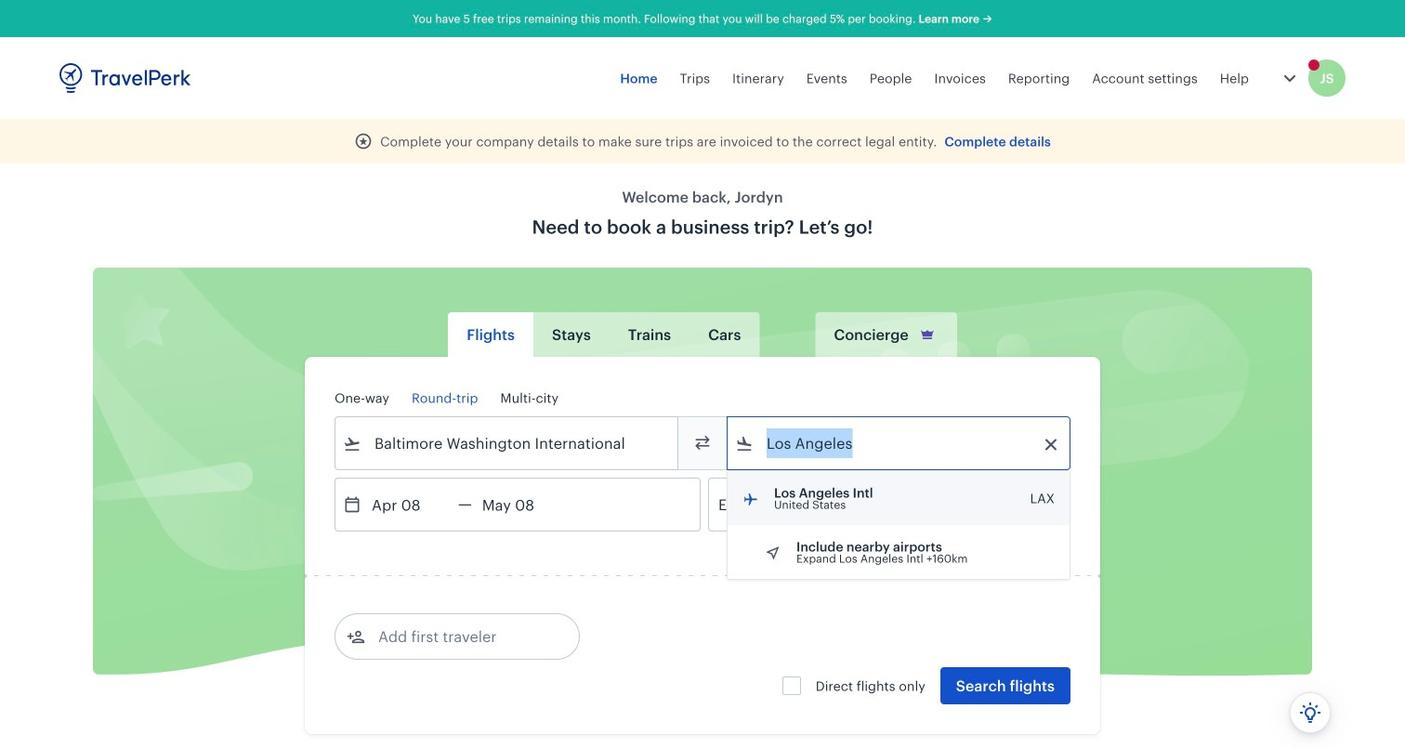 Task type: locate. For each thing, give the bounding box(es) containing it.
Depart text field
[[362, 479, 458, 531]]

Return text field
[[472, 479, 569, 531]]

Add first traveler search field
[[365, 622, 559, 652]]



Task type: describe. For each thing, give the bounding box(es) containing it.
From search field
[[362, 429, 654, 458]]

To search field
[[754, 429, 1046, 458]]



